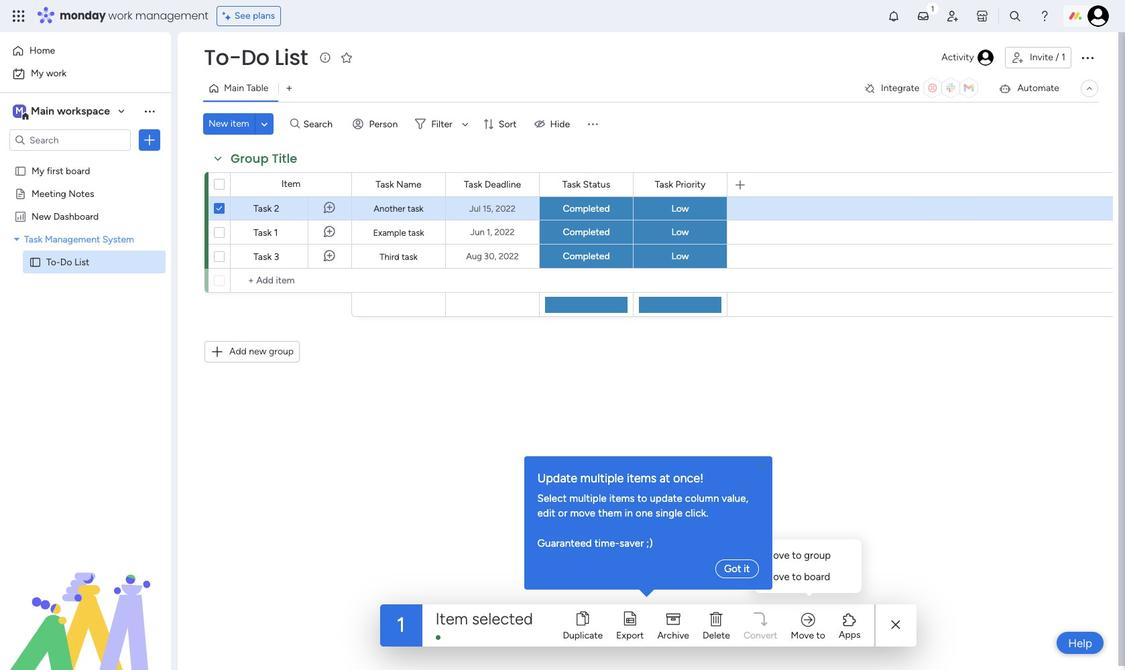 Task type: locate. For each thing, give the bounding box(es) containing it.
0 horizontal spatial to-do list
[[46, 256, 89, 268]]

board
[[66, 165, 90, 176], [804, 571, 831, 583]]

first
[[47, 165, 63, 176]]

1 horizontal spatial to-
[[204, 42, 241, 72]]

group right new
[[269, 346, 294, 358]]

work right monday
[[108, 8, 133, 23]]

0 horizontal spatial do
[[60, 256, 72, 268]]

update
[[650, 493, 683, 505]]

public board image
[[14, 164, 27, 177]]

0 vertical spatial my
[[31, 68, 44, 79]]

public board image for meeting notes
[[14, 187, 27, 200]]

home option
[[8, 40, 163, 62]]

main inside workspace selection element
[[31, 105, 54, 117]]

select
[[538, 493, 567, 505]]

priority
[[676, 179, 706, 190]]

new inside list box
[[32, 211, 51, 222]]

1 vertical spatial to-do list
[[46, 256, 89, 268]]

0 vertical spatial new
[[209, 118, 228, 129]]

new left item on the top of the page
[[209, 118, 228, 129]]

to-do list up table
[[204, 42, 308, 72]]

0 vertical spatial multiple
[[581, 471, 624, 486]]

add
[[229, 346, 247, 358]]

collapse board header image
[[1085, 83, 1095, 94]]

sort button
[[477, 113, 525, 135]]

main left table
[[224, 83, 244, 94]]

task right caret down image
[[24, 233, 42, 245]]

task
[[376, 179, 394, 190], [464, 179, 482, 190], [563, 179, 581, 190], [655, 179, 674, 190], [254, 203, 272, 215], [254, 227, 272, 239], [24, 233, 42, 245], [254, 252, 272, 263]]

list down task management system
[[74, 256, 89, 268]]

options image down the workspace options image
[[143, 133, 156, 147]]

item down title
[[282, 178, 301, 190]]

home
[[30, 45, 55, 56]]

task up task 3
[[254, 227, 272, 239]]

0 vertical spatial completed
[[563, 203, 610, 214]]

1 vertical spatial new
[[32, 211, 51, 222]]

0 vertical spatial move
[[765, 550, 790, 562]]

group inside button
[[269, 346, 294, 358]]

1 vertical spatial list
[[74, 256, 89, 268]]

move right convert
[[791, 630, 814, 642]]

1 vertical spatial do
[[60, 256, 72, 268]]

item for item selected
[[436, 609, 468, 629]]

Task Name field
[[373, 177, 425, 192]]

my for my work
[[31, 68, 44, 79]]

my
[[31, 68, 44, 79], [32, 165, 44, 176]]

new right public dashboard image
[[32, 211, 51, 222]]

main inside button
[[224, 83, 244, 94]]

1 horizontal spatial do
[[241, 42, 270, 72]]

task left 'status'
[[563, 179, 581, 190]]

multiple for update
[[581, 471, 624, 486]]

new for new item
[[209, 118, 228, 129]]

2 vertical spatial completed
[[563, 251, 610, 262]]

2 horizontal spatial 1
[[1062, 52, 1066, 63]]

move to board
[[765, 571, 831, 583]]

0 horizontal spatial board
[[66, 165, 90, 176]]

to- down management
[[46, 256, 60, 268]]

task for task 2
[[254, 203, 272, 215]]

Task Deadline field
[[461, 177, 525, 192]]

items
[[627, 471, 657, 486], [610, 493, 635, 505]]

export
[[616, 630, 644, 642]]

board for my first board
[[66, 165, 90, 176]]

them
[[598, 508, 622, 520]]

my for my first board
[[32, 165, 44, 176]]

my inside list box
[[32, 165, 44, 176]]

notifications image
[[887, 9, 901, 23]]

my inside option
[[31, 68, 44, 79]]

add new group
[[229, 346, 294, 358]]

task up jul
[[464, 179, 482, 190]]

1 horizontal spatial list
[[275, 42, 308, 72]]

0 horizontal spatial list
[[74, 256, 89, 268]]

0 vertical spatial do
[[241, 42, 270, 72]]

1 horizontal spatial to-do list
[[204, 42, 308, 72]]

task left name
[[376, 179, 394, 190]]

jul
[[470, 204, 481, 214]]

do
[[241, 42, 270, 72], [60, 256, 72, 268]]

task for task management system
[[24, 233, 42, 245]]

task 1
[[254, 227, 278, 239]]

To-Do List field
[[201, 42, 311, 72]]

public board image down public board image
[[14, 187, 27, 200]]

1 horizontal spatial group
[[804, 550, 831, 562]]

1 horizontal spatial 1
[[397, 614, 405, 638]]

items for to
[[610, 493, 635, 505]]

one
[[636, 508, 653, 520]]

update feed image
[[917, 9, 930, 23]]

move down move to group
[[765, 571, 790, 583]]

to up one
[[638, 493, 648, 505]]

0 vertical spatial public board image
[[14, 187, 27, 200]]

1 vertical spatial multiple
[[570, 493, 607, 505]]

/
[[1056, 52, 1060, 63]]

1 vertical spatial items
[[610, 493, 635, 505]]

task inside list box
[[24, 233, 42, 245]]

item for item
[[282, 178, 301, 190]]

list inside list box
[[74, 256, 89, 268]]

0 vertical spatial main
[[224, 83, 244, 94]]

task for task 1
[[254, 227, 272, 239]]

options image
[[1080, 50, 1096, 66], [143, 133, 156, 147]]

main right workspace icon
[[31, 105, 54, 117]]

1 vertical spatial work
[[46, 68, 66, 79]]

new item
[[209, 118, 249, 129]]

Search in workspace field
[[28, 132, 112, 148]]

got it
[[724, 563, 750, 575]]

option
[[0, 159, 171, 161]]

to left apps
[[817, 630, 826, 642]]

2 vertical spatial 2022
[[499, 252, 519, 262]]

once!
[[674, 471, 704, 486]]

task for task deadline
[[464, 179, 482, 190]]

task right example
[[408, 228, 424, 238]]

move up the move to board
[[765, 550, 790, 562]]

1 horizontal spatial item
[[436, 609, 468, 629]]

aug 30, 2022
[[466, 252, 519, 262]]

or
[[558, 508, 568, 520]]

public board image for to-do list
[[29, 256, 42, 268]]

main
[[224, 83, 244, 94], [31, 105, 54, 117]]

2022 right "30,"
[[499, 252, 519, 262]]

2
[[274, 203, 279, 215]]

item
[[231, 118, 249, 129]]

help button
[[1057, 633, 1104, 655]]

workspace
[[57, 105, 110, 117]]

1 horizontal spatial main
[[224, 83, 244, 94]]

2022
[[496, 204, 516, 214], [495, 227, 515, 237], [499, 252, 519, 262]]

1 vertical spatial group
[[804, 550, 831, 562]]

1
[[1062, 52, 1066, 63], [274, 227, 278, 239], [397, 614, 405, 638]]

items inside select multiple items to update column value, edit or move them in one single click.
[[610, 493, 635, 505]]

multiple inside select multiple items to update column value, edit or move them in one single click.
[[570, 493, 607, 505]]

group up the move to board
[[804, 550, 831, 562]]

0 vertical spatial item
[[282, 178, 301, 190]]

1 vertical spatial 1
[[274, 227, 278, 239]]

home link
[[8, 40, 163, 62]]

single
[[656, 508, 683, 520]]

1 vertical spatial main
[[31, 105, 54, 117]]

task down name
[[408, 204, 424, 214]]

public board image down task management system
[[29, 256, 42, 268]]

3 completed from the top
[[563, 251, 610, 262]]

invite members image
[[946, 9, 960, 23]]

0 horizontal spatial main
[[31, 105, 54, 117]]

0 vertical spatial items
[[627, 471, 657, 486]]

jun 1, 2022
[[471, 227, 515, 237]]

new for new dashboard
[[32, 211, 51, 222]]

1 vertical spatial move
[[765, 571, 790, 583]]

1 vertical spatial board
[[804, 571, 831, 583]]

move
[[765, 550, 790, 562], [765, 571, 790, 583], [791, 630, 814, 642]]

task for task priority
[[655, 179, 674, 190]]

board down move to group
[[804, 571, 831, 583]]

person button
[[348, 113, 406, 135]]

1 vertical spatial item
[[436, 609, 468, 629]]

public board image
[[14, 187, 27, 200], [29, 256, 42, 268]]

0 vertical spatial list
[[275, 42, 308, 72]]

0 vertical spatial low
[[672, 203, 689, 214]]

my first board
[[32, 165, 90, 176]]

item left selected
[[436, 609, 468, 629]]

2 vertical spatial low
[[672, 251, 689, 262]]

board inside list box
[[66, 165, 90, 176]]

1 vertical spatial public board image
[[29, 256, 42, 268]]

2022 right "15,"
[[496, 204, 516, 214]]

to-
[[204, 42, 241, 72], [46, 256, 60, 268]]

items up in
[[610, 493, 635, 505]]

new
[[249, 346, 267, 358]]

board right first
[[66, 165, 90, 176]]

work for my
[[46, 68, 66, 79]]

workspace selection element
[[13, 103, 112, 121]]

1 vertical spatial completed
[[563, 227, 610, 238]]

task inside field
[[563, 179, 581, 190]]

filter
[[431, 118, 453, 130]]

invite / 1
[[1030, 52, 1066, 63]]

2 vertical spatial move
[[791, 630, 814, 642]]

to for move to
[[817, 630, 826, 642]]

group for move to group
[[804, 550, 831, 562]]

multiple up move
[[570, 493, 607, 505]]

another
[[374, 204, 406, 214]]

monday marketplace image
[[976, 9, 989, 23]]

to-do list down management
[[46, 256, 89, 268]]

items left the at
[[627, 471, 657, 486]]

task inside field
[[376, 179, 394, 190]]

task
[[408, 204, 424, 214], [408, 228, 424, 238], [402, 252, 418, 262]]

0 vertical spatial board
[[66, 165, 90, 176]]

item selected
[[436, 609, 533, 629]]

my left first
[[32, 165, 44, 176]]

duplicate
[[563, 630, 603, 642]]

task for 1
[[408, 228, 424, 238]]

1 image
[[927, 1, 939, 16]]

0 vertical spatial work
[[108, 8, 133, 23]]

1 horizontal spatial public board image
[[29, 256, 42, 268]]

0 horizontal spatial to-
[[46, 256, 60, 268]]

hide button
[[529, 113, 578, 135]]

table
[[246, 83, 269, 94]]

task right third
[[402, 252, 418, 262]]

to-do list inside list box
[[46, 256, 89, 268]]

main workspace
[[31, 105, 110, 117]]

work
[[108, 8, 133, 23], [46, 68, 66, 79]]

select product image
[[12, 9, 25, 23]]

1 vertical spatial to-
[[46, 256, 60, 268]]

task left 2
[[254, 203, 272, 215]]

0 vertical spatial 2022
[[496, 204, 516, 214]]

1 vertical spatial task
[[408, 228, 424, 238]]

activity
[[942, 52, 975, 63]]

public dashboard image
[[14, 210, 27, 223]]

to- up main table button
[[204, 42, 241, 72]]

at
[[660, 471, 671, 486]]

management
[[135, 8, 208, 23]]

filter button
[[410, 113, 473, 135]]

options image right /
[[1080, 50, 1096, 66]]

1 vertical spatial options image
[[143, 133, 156, 147]]

multiple up them
[[581, 471, 624, 486]]

1 horizontal spatial options image
[[1080, 50, 1096, 66]]

new dashboard
[[32, 211, 99, 222]]

task for task 3
[[254, 252, 272, 263]]

work inside option
[[46, 68, 66, 79]]

to up the move to board
[[792, 550, 802, 562]]

1 horizontal spatial new
[[209, 118, 228, 129]]

do up table
[[241, 42, 270, 72]]

my down home
[[31, 68, 44, 79]]

task left priority
[[655, 179, 674, 190]]

example task
[[373, 228, 424, 238]]

0 vertical spatial to-do list
[[204, 42, 308, 72]]

0 horizontal spatial item
[[282, 178, 301, 190]]

1 vertical spatial my
[[32, 165, 44, 176]]

kendall parks image
[[1088, 5, 1109, 27]]

1 horizontal spatial work
[[108, 8, 133, 23]]

0 vertical spatial 1
[[1062, 52, 1066, 63]]

completed
[[563, 203, 610, 214], [563, 227, 610, 238], [563, 251, 610, 262]]

to for move to board
[[792, 571, 802, 583]]

2 vertical spatial task
[[402, 252, 418, 262]]

work down home
[[46, 68, 66, 79]]

task left 3 on the left top of page
[[254, 252, 272, 263]]

2022 right 1,
[[495, 227, 515, 237]]

add view image
[[287, 84, 292, 94]]

multiple for select
[[570, 493, 607, 505]]

hide
[[550, 118, 570, 130]]

0 horizontal spatial new
[[32, 211, 51, 222]]

2 vertical spatial 1
[[397, 614, 405, 638]]

to-do list
[[204, 42, 308, 72], [46, 256, 89, 268]]

my work
[[31, 68, 66, 79]]

list box
[[0, 157, 171, 454]]

do down management
[[60, 256, 72, 268]]

0 vertical spatial to-
[[204, 42, 241, 72]]

items for at
[[627, 471, 657, 486]]

0 horizontal spatial public board image
[[14, 187, 27, 200]]

board for move to board
[[804, 571, 831, 583]]

new inside "button"
[[209, 118, 228, 129]]

1 vertical spatial low
[[672, 227, 689, 238]]

1 vertical spatial 2022
[[495, 227, 515, 237]]

1 horizontal spatial board
[[804, 571, 831, 583]]

0 vertical spatial group
[[269, 346, 294, 358]]

monday
[[60, 8, 106, 23]]

title
[[272, 150, 297, 167]]

got it link
[[716, 560, 759, 579]]

to down move to group
[[792, 571, 802, 583]]

0 horizontal spatial group
[[269, 346, 294, 358]]

3
[[274, 252, 279, 263]]

list up add view icon
[[275, 42, 308, 72]]

0 horizontal spatial work
[[46, 68, 66, 79]]

to for move to group
[[792, 550, 802, 562]]

workspace options image
[[143, 104, 156, 118]]



Task type: vqa. For each thing, say whether or not it's contained in the screenshot.
angle down icon
yes



Task type: describe. For each thing, give the bounding box(es) containing it.
dashboard
[[53, 211, 99, 222]]

main for main table
[[224, 83, 244, 94]]

3 low from the top
[[672, 251, 689, 262]]

15,
[[483, 204, 494, 214]]

help image
[[1038, 9, 1052, 23]]

1 inside button
[[1062, 52, 1066, 63]]

Search field
[[300, 115, 340, 133]]

it
[[744, 563, 750, 575]]

guaranteed
[[538, 538, 592, 550]]

convert
[[744, 630, 778, 642]]

another task
[[374, 204, 424, 214]]

arrow down image
[[457, 116, 473, 132]]

group for add new group
[[269, 346, 294, 358]]

new item button
[[203, 113, 255, 135]]

integrate
[[881, 83, 920, 94]]

task 3
[[254, 252, 279, 263]]

sort
[[499, 118, 517, 130]]

activity button
[[937, 47, 1000, 68]]

task for task status
[[563, 179, 581, 190]]

30,
[[484, 252, 497, 262]]

task management system
[[24, 233, 134, 245]]

task deadline
[[464, 179, 521, 190]]

move
[[570, 508, 596, 520]]

2022 for aug 30, 2022
[[499, 252, 519, 262]]

0 vertical spatial options image
[[1080, 50, 1096, 66]]

0 horizontal spatial options image
[[143, 133, 156, 147]]

select multiple items to update column value, edit or move them in one single click.
[[538, 493, 749, 520]]

task 2
[[254, 203, 279, 215]]

invite
[[1030, 52, 1054, 63]]

system
[[102, 233, 134, 245]]

Task Priority field
[[652, 177, 709, 192]]

Task Status field
[[559, 177, 614, 192]]

meeting
[[32, 188, 66, 199]]

move to
[[791, 630, 826, 642]]

deadline
[[485, 179, 521, 190]]

management
[[45, 233, 100, 245]]

0 vertical spatial task
[[408, 204, 424, 214]]

value,
[[722, 493, 749, 505]]

monday work management
[[60, 8, 208, 23]]

integrate button
[[859, 74, 988, 103]]

task name
[[376, 179, 422, 190]]

to- inside list box
[[46, 256, 60, 268]]

task for task name
[[376, 179, 394, 190]]

angle down image
[[261, 119, 268, 129]]

see plans button
[[216, 6, 281, 26]]

automate
[[1018, 83, 1060, 94]]

main table button
[[203, 78, 279, 99]]

got
[[724, 563, 742, 575]]

2 completed from the top
[[563, 227, 610, 238]]

archive
[[658, 630, 690, 642]]

move for move to board
[[765, 571, 790, 583]]

show board description image
[[317, 51, 334, 64]]

task for 3
[[402, 252, 418, 262]]

selected
[[472, 609, 533, 629]]

v2 search image
[[290, 117, 300, 132]]

caret down image
[[14, 234, 19, 244]]

third task
[[380, 252, 418, 262]]

add new group button
[[205, 341, 300, 363]]

main table
[[224, 83, 269, 94]]

apps
[[839, 630, 861, 641]]

1,
[[487, 227, 492, 237]]

1 completed from the top
[[563, 203, 610, 214]]

notes
[[69, 188, 94, 199]]

;)
[[647, 538, 653, 550]]

0 horizontal spatial 1
[[274, 227, 278, 239]]

do inside list box
[[60, 256, 72, 268]]

m
[[15, 105, 23, 117]]

guaranteed time-saver ;)
[[538, 538, 653, 550]]

move to group
[[765, 550, 831, 562]]

2022 for jun 1, 2022
[[495, 227, 515, 237]]

+ Add item text field
[[237, 273, 346, 289]]

automate button
[[994, 78, 1065, 99]]

see
[[235, 10, 251, 21]]

edit
[[538, 508, 556, 520]]

2 low from the top
[[672, 227, 689, 238]]

example
[[373, 228, 406, 238]]

delete
[[703, 630, 730, 642]]

my work link
[[8, 63, 163, 85]]

Group Title field
[[227, 150, 301, 168]]

click.
[[686, 508, 709, 520]]

saver
[[620, 538, 644, 550]]

to inside select multiple items to update column value, edit or move them in one single click.
[[638, 493, 648, 505]]

in
[[625, 508, 633, 520]]

task priority
[[655, 179, 706, 190]]

menu image
[[586, 117, 600, 131]]

my work option
[[8, 63, 163, 85]]

group
[[231, 150, 269, 167]]

2022 for jul 15, 2022
[[496, 204, 516, 214]]

aug
[[466, 252, 482, 262]]

third
[[380, 252, 400, 262]]

work for monday
[[108, 8, 133, 23]]

person
[[369, 118, 398, 130]]

move for move to
[[791, 630, 814, 642]]

main for main workspace
[[31, 105, 54, 117]]

workspace image
[[13, 104, 26, 119]]

jun
[[471, 227, 485, 237]]

column
[[685, 493, 720, 505]]

lottie animation element
[[0, 535, 171, 671]]

1 low from the top
[[672, 203, 689, 214]]

time-
[[595, 538, 620, 550]]

lottie animation image
[[0, 535, 171, 671]]

move for move to group
[[765, 550, 790, 562]]

name
[[397, 179, 422, 190]]

list box containing my first board
[[0, 157, 171, 454]]

search everything image
[[1009, 9, 1022, 23]]

status
[[583, 179, 611, 190]]

invite / 1 button
[[1005, 47, 1072, 68]]

add to favorites image
[[340, 51, 354, 64]]

task status
[[563, 179, 611, 190]]

help
[[1069, 637, 1093, 650]]

see plans
[[235, 10, 275, 21]]



